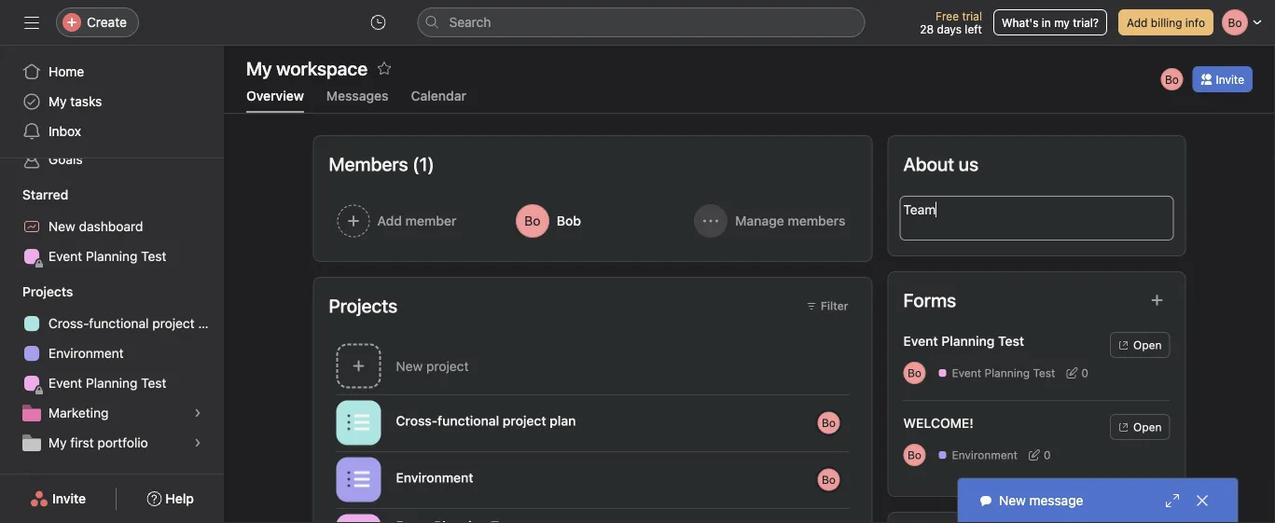 Task type: locate. For each thing, give the bounding box(es) containing it.
new inside starred 'element'
[[49, 219, 75, 234]]

event planning test link
[[11, 242, 213, 272], [938, 365, 1056, 382], [11, 369, 213, 399]]

invite button
[[1193, 66, 1253, 92], [18, 483, 98, 516]]

event planning test link down planning test
[[938, 365, 1056, 382]]

projects element
[[0, 275, 224, 462]]

filter
[[821, 300, 849, 313]]

1 horizontal spatial plan
[[550, 413, 576, 429]]

cross-functional project plan
[[49, 316, 224, 331], [396, 413, 576, 429]]

1 vertical spatial new
[[396, 359, 423, 374]]

cross- down "new project"
[[396, 413, 438, 429]]

1 horizontal spatial invite button
[[1193, 66, 1253, 92]]

28
[[921, 22, 934, 35]]

2 horizontal spatial project
[[503, 413, 547, 429]]

my inside 'link'
[[49, 435, 67, 451]]

0 horizontal spatial environment
[[49, 346, 124, 361]]

0 horizontal spatial team
[[22, 471, 56, 486]]

functional down "new project"
[[438, 413, 499, 429]]

my tasks link
[[11, 87, 213, 117]]

environment link down welcome!
[[938, 447, 1018, 464]]

create
[[87, 14, 127, 30]]

0 horizontal spatial plan
[[198, 316, 224, 331]]

team down my first portfolio
[[22, 471, 56, 486]]

test inside projects element
[[141, 376, 167, 391]]

2 open button from the top
[[1111, 414, 1171, 441]]

team down about us
[[904, 202, 936, 217]]

planning test
[[942, 334, 1025, 349]]

1 vertical spatial project
[[427, 359, 469, 374]]

1 vertical spatial invite button
[[18, 483, 98, 516]]

bob
[[557, 213, 581, 229]]

invite
[[1217, 73, 1245, 86], [52, 491, 86, 507]]

1 vertical spatial open button
[[1111, 414, 1171, 441]]

1 my from the top
[[49, 94, 67, 109]]

1 horizontal spatial environment link
[[938, 447, 1018, 464]]

close image
[[1196, 494, 1211, 509]]

planning
[[86, 249, 138, 264], [985, 367, 1030, 380], [86, 376, 138, 391]]

1 vertical spatial environment
[[952, 449, 1018, 462]]

0 vertical spatial open button
[[1111, 332, 1171, 358]]

calendar
[[411, 88, 467, 104]]

projects
[[22, 284, 73, 300], [329, 295, 398, 317]]

in
[[1042, 16, 1052, 29]]

environment inside projects element
[[49, 346, 124, 361]]

0 horizontal spatial cross-
[[49, 316, 89, 331]]

0 vertical spatial 0
[[1082, 367, 1089, 380]]

0 horizontal spatial functional
[[89, 316, 149, 331]]

hide sidebar image
[[24, 15, 39, 30]]

open
[[1134, 339, 1162, 352], [1134, 421, 1162, 434]]

planning up marketing "link"
[[86, 376, 138, 391]]

0 vertical spatial invite
[[1217, 73, 1245, 86]]

my
[[49, 94, 67, 109], [49, 435, 67, 451]]

1 horizontal spatial new
[[396, 359, 423, 374]]

manage members
[[736, 213, 846, 229]]

1 vertical spatial invite
[[52, 491, 86, 507]]

cross-
[[49, 316, 89, 331], [396, 413, 438, 429]]

1 horizontal spatial cross-functional project plan
[[396, 413, 576, 429]]

1 vertical spatial plan
[[550, 413, 576, 429]]

team inside dropdown button
[[22, 471, 56, 486]]

0 horizontal spatial cross-functional project plan
[[49, 316, 224, 331]]

starred
[[22, 187, 69, 203]]

event down new dashboard
[[49, 249, 82, 264]]

home
[[49, 64, 84, 79]]

1 vertical spatial team
[[22, 471, 56, 486]]

2 my from the top
[[49, 435, 67, 451]]

event up 'marketing'
[[49, 376, 82, 391]]

add billing info button
[[1119, 9, 1214, 35]]

0 vertical spatial team
[[904, 202, 936, 217]]

members (1)
[[329, 153, 435, 175]]

0 vertical spatial cross-functional project plan
[[49, 316, 224, 331]]

open button
[[1111, 332, 1171, 358], [1111, 414, 1171, 441]]

cross-functional project plan link
[[11, 309, 224, 339]]

my first portfolio
[[49, 435, 148, 451]]

left
[[965, 22, 983, 35]]

1 horizontal spatial invite
[[1217, 73, 1245, 86]]

my left the 'first'
[[49, 435, 67, 451]]

2 vertical spatial environment
[[396, 470, 474, 486]]

functional up marketing "link"
[[89, 316, 149, 331]]

open button up the expand new message image
[[1111, 414, 1171, 441]]

info
[[1186, 16, 1206, 29]]

event planning test link up 'marketing'
[[11, 369, 213, 399]]

2 list image from the top
[[348, 469, 370, 491]]

free
[[936, 9, 959, 22]]

1 horizontal spatial functional
[[438, 413, 499, 429]]

starred button
[[0, 184, 69, 206]]

1 vertical spatial list image
[[348, 469, 370, 491]]

environment link up marketing "link"
[[11, 339, 213, 369]]

test
[[141, 249, 167, 264], [1034, 367, 1056, 380], [141, 376, 167, 391]]

0 horizontal spatial invite
[[52, 491, 86, 507]]

cross-functional project plan up marketing "link"
[[49, 316, 224, 331]]

0 vertical spatial functional
[[89, 316, 149, 331]]

planning down new dashboard link
[[86, 249, 138, 264]]

about us
[[904, 153, 979, 175]]

list image
[[348, 412, 370, 434], [348, 469, 370, 491]]

trial
[[963, 9, 983, 22]]

billing
[[1152, 16, 1183, 29]]

1 vertical spatial 0
[[1044, 449, 1051, 462]]

projects up cross-functional project plan link
[[22, 284, 73, 300]]

my inside global element
[[49, 94, 67, 109]]

1 vertical spatial cross-
[[396, 413, 438, 429]]

event
[[49, 249, 82, 264], [904, 334, 939, 349], [952, 367, 982, 380], [49, 376, 82, 391]]

projects up "new project"
[[329, 295, 398, 317]]

see details, marketing image
[[192, 408, 203, 419]]

messages button
[[327, 88, 389, 113]]

goals link
[[11, 145, 213, 175]]

0 vertical spatial environment
[[49, 346, 124, 361]]

0 vertical spatial open
[[1134, 339, 1162, 352]]

event planning test link inside projects element
[[11, 369, 213, 399]]

event planning test down new dashboard link
[[49, 249, 167, 264]]

environment
[[49, 346, 124, 361], [952, 449, 1018, 462], [396, 470, 474, 486]]

my left tasks
[[49, 94, 67, 109]]

invite button down the 'first'
[[18, 483, 98, 516]]

0
[[1082, 367, 1089, 380], [1044, 449, 1051, 462]]

team button
[[0, 468, 56, 490]]

event inside projects element
[[49, 376, 82, 391]]

home link
[[11, 57, 213, 87]]

0 vertical spatial cross-
[[49, 316, 89, 331]]

0 vertical spatial project
[[152, 316, 195, 331]]

days
[[938, 22, 962, 35]]

welcome!
[[904, 416, 974, 431]]

0 horizontal spatial project
[[152, 316, 195, 331]]

0 vertical spatial new
[[49, 219, 75, 234]]

0 horizontal spatial new
[[49, 219, 75, 234]]

0 horizontal spatial 0
[[1044, 449, 1051, 462]]

my
[[1055, 16, 1070, 29]]

0 vertical spatial environment link
[[11, 339, 213, 369]]

1 open from the top
[[1134, 339, 1162, 352]]

event planning test inside starred 'element'
[[49, 249, 167, 264]]

search list box
[[418, 7, 866, 37]]

0 vertical spatial invite button
[[1193, 66, 1253, 92]]

open button down create form "image"
[[1111, 332, 1171, 358]]

1 horizontal spatial team
[[904, 202, 936, 217]]

2 open from the top
[[1134, 421, 1162, 434]]

planning inside projects element
[[86, 376, 138, 391]]

event planning test link down dashboard
[[11, 242, 213, 272]]

project
[[152, 316, 195, 331], [427, 359, 469, 374], [503, 413, 547, 429]]

invite for right invite button
[[1217, 73, 1245, 86]]

event planning test
[[49, 249, 167, 264], [952, 367, 1056, 380], [49, 376, 167, 391]]

global element
[[0, 46, 224, 158]]

1 vertical spatial open
[[1134, 421, 1162, 434]]

1 horizontal spatial project
[[427, 359, 469, 374]]

event planning test inside projects element
[[49, 376, 167, 391]]

team
[[904, 202, 936, 217], [22, 471, 56, 486]]

my for my first portfolio
[[49, 435, 67, 451]]

plan
[[198, 316, 224, 331], [550, 413, 576, 429]]

create button
[[56, 7, 139, 37]]

filter button
[[798, 293, 857, 319]]

my tasks
[[49, 94, 102, 109]]

cross- down projects dropdown button
[[49, 316, 89, 331]]

event down forms
[[904, 334, 939, 349]]

event planning test up marketing "link"
[[49, 376, 167, 391]]

create form image
[[1150, 293, 1165, 308]]

1 horizontal spatial projects
[[329, 295, 398, 317]]

cross-functional project plan down "new project"
[[396, 413, 576, 429]]

invite button down info
[[1193, 66, 1253, 92]]

bo
[[1166, 73, 1180, 86], [908, 367, 922, 380], [822, 417, 836, 430], [908, 449, 922, 462], [822, 474, 836, 487]]

functional
[[89, 316, 149, 331], [438, 413, 499, 429]]

add member button
[[329, 196, 500, 246]]

0 vertical spatial plan
[[198, 316, 224, 331]]

1 horizontal spatial 0
[[1082, 367, 1089, 380]]

marketing
[[49, 406, 109, 421]]

overview button
[[246, 88, 304, 113]]

history image
[[371, 15, 386, 30]]

add billing info
[[1127, 16, 1206, 29]]

0 vertical spatial list image
[[348, 412, 370, 434]]

new project
[[396, 359, 469, 374]]

1 vertical spatial cross-functional project plan
[[396, 413, 576, 429]]

2 horizontal spatial environment
[[952, 449, 1018, 462]]

open for welcome!
[[1134, 421, 1162, 434]]

functional inside projects element
[[89, 316, 149, 331]]

help button
[[135, 483, 206, 516]]

0 horizontal spatial environment link
[[11, 339, 213, 369]]

see details, my first portfolio image
[[192, 438, 203, 449]]

new for new project
[[396, 359, 423, 374]]

invite for leftmost invite button
[[52, 491, 86, 507]]

0 horizontal spatial projects
[[22, 284, 73, 300]]

1 vertical spatial my
[[49, 435, 67, 451]]

0 vertical spatial my
[[49, 94, 67, 109]]

planning down planning test
[[985, 367, 1030, 380]]

messages
[[327, 88, 389, 104]]

test inside starred 'element'
[[141, 249, 167, 264]]

1 vertical spatial environment link
[[938, 447, 1018, 464]]

open for event planning test
[[1134, 339, 1162, 352]]

1 open button from the top
[[1111, 332, 1171, 358]]

new
[[49, 219, 75, 234], [396, 359, 423, 374]]

new for new dashboard
[[49, 219, 75, 234]]

environment link
[[11, 339, 213, 369], [938, 447, 1018, 464]]



Task type: describe. For each thing, give the bounding box(es) containing it.
dashboard
[[79, 219, 143, 234]]

2 vertical spatial project
[[503, 413, 547, 429]]

0 for welcome!
[[1044, 449, 1051, 462]]

cross- inside projects element
[[49, 316, 89, 331]]

help
[[165, 491, 194, 507]]

event down event planning test
[[952, 367, 982, 380]]

first
[[70, 435, 94, 451]]

portfolio
[[97, 435, 148, 451]]

free trial 28 days left
[[921, 9, 983, 35]]

calendar button
[[411, 88, 467, 113]]

event inside starred 'element'
[[49, 249, 82, 264]]

add to starred image
[[377, 61, 392, 76]]

cross-functional project plan inside projects element
[[49, 316, 224, 331]]

bob button
[[508, 196, 679, 246]]

plan inside projects element
[[198, 316, 224, 331]]

add
[[1127, 16, 1148, 29]]

what's
[[1002, 16, 1039, 29]]

0 horizontal spatial invite button
[[18, 483, 98, 516]]

what's in my trial?
[[1002, 16, 1099, 29]]

planning inside starred 'element'
[[86, 249, 138, 264]]

my workspace
[[246, 57, 368, 79]]

expand new message image
[[1166, 494, 1181, 509]]

marketing link
[[11, 399, 213, 428]]

add member
[[378, 213, 457, 229]]

new dashboard
[[49, 219, 143, 234]]

1 vertical spatial functional
[[438, 413, 499, 429]]

search
[[449, 14, 491, 30]]

search button
[[418, 7, 866, 37]]

trial?
[[1074, 16, 1099, 29]]

1 horizontal spatial environment
[[396, 470, 474, 486]]

open button for event planning test
[[1111, 332, 1171, 358]]

my for my tasks
[[49, 94, 67, 109]]

my first portfolio link
[[11, 428, 213, 458]]

projects button
[[0, 283, 73, 301]]

0 for event planning test
[[1082, 367, 1089, 380]]

event planning test
[[904, 334, 1025, 349]]

1 horizontal spatial cross-
[[396, 413, 438, 429]]

event planning test down planning test
[[952, 367, 1056, 380]]

goals
[[49, 152, 83, 167]]

what's in my trial? button
[[994, 9, 1108, 35]]

projects inside dropdown button
[[22, 284, 73, 300]]

1 list image from the top
[[348, 412, 370, 434]]

inbox link
[[11, 117, 213, 147]]

open button for welcome!
[[1111, 414, 1171, 441]]

tasks
[[70, 94, 102, 109]]

forms
[[904, 289, 957, 311]]

starred element
[[0, 178, 224, 275]]

new dashboard link
[[11, 212, 213, 242]]

inbox
[[49, 124, 81, 139]]

manage members button
[[686, 196, 857, 246]]

new message
[[1000, 493, 1084, 509]]

overview
[[246, 88, 304, 104]]



Task type: vqa. For each thing, say whether or not it's contained in the screenshot.
Event Planning Test
yes



